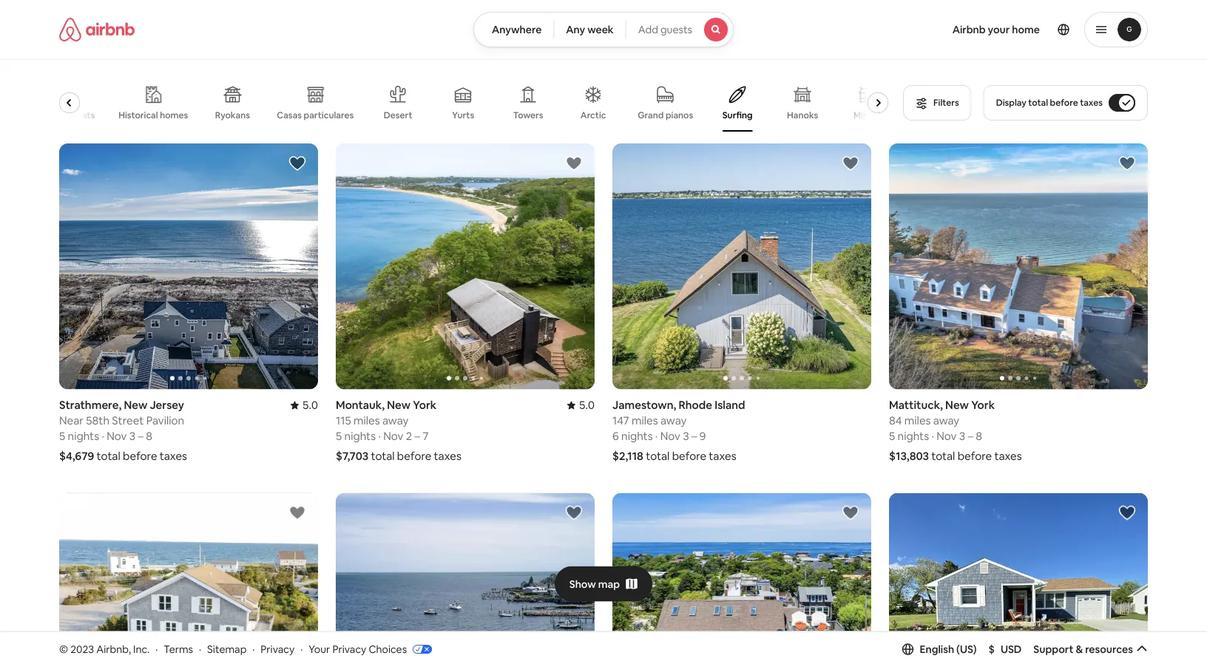 Task type: describe. For each thing, give the bounding box(es) containing it.
total inside display total before taxes button
[[1029, 97, 1048, 108]]

casas
[[277, 109, 302, 121]]

mattituck, new york 84 miles away 5 nights · nov 3 – 8 $13,803 total before taxes
[[889, 398, 1022, 464]]

choices
[[369, 643, 407, 656]]

support
[[1034, 643, 1074, 656]]

usd
[[1001, 643, 1022, 656]]

pianos
[[666, 109, 693, 121]]

· right inc.
[[155, 643, 158, 656]]

resources
[[1085, 643, 1133, 656]]

8 inside strathmere, new jersey near 58th street pavilion 5 nights · nov 3 – 8 $4,679 total before taxes
[[146, 429, 152, 444]]

away for montauk,
[[382, 414, 409, 428]]

historical
[[119, 109, 158, 121]]

3 inside strathmere, new jersey near 58th street pavilion 5 nights · nov 3 – 8 $4,679 total before taxes
[[129, 429, 136, 444]]

strathmere, new jersey near 58th street pavilion 5 nights · nov 3 – 8 $4,679 total before taxes
[[59, 398, 187, 464]]

nights for 147
[[621, 429, 653, 444]]

near
[[59, 414, 84, 428]]

8 inside mattituck, new york 84 miles away 5 nights · nov 3 – 8 $13,803 total before taxes
[[976, 429, 983, 444]]

particulares
[[304, 109, 354, 121]]

new for mattituck,
[[946, 398, 969, 412]]

7
[[423, 429, 429, 444]]

grand
[[638, 109, 664, 121]]

airbnb,
[[96, 643, 131, 656]]

add to wishlist: brigantine, new jersey image
[[1119, 504, 1136, 522]]

week
[[588, 23, 614, 36]]

(us)
[[957, 643, 977, 656]]

add to wishlist: strathmere, new jersey image
[[289, 155, 306, 172]]

york for 7
[[413, 398, 437, 412]]

147
[[613, 414, 629, 428]]

your
[[309, 643, 330, 656]]

2023
[[70, 643, 94, 656]]

display total before taxes
[[996, 97, 1103, 108]]

nights inside strathmere, new jersey near 58th street pavilion 5 nights · nov 3 – 8 $4,679 total before taxes
[[68, 429, 99, 444]]

add to wishlist: ocean beach, new york image
[[842, 504, 860, 522]]

add guests button
[[626, 12, 734, 47]]

minsus
[[854, 109, 882, 121]]

2 privacy from the left
[[332, 643, 366, 656]]

home
[[1012, 23, 1040, 36]]

hanoks
[[787, 109, 818, 121]]

– for 84
[[968, 429, 974, 444]]

anywhere
[[492, 23, 542, 36]]

terms
[[164, 643, 193, 656]]

show map
[[569, 578, 620, 591]]

84
[[889, 414, 902, 428]]

miles for 115
[[354, 414, 380, 428]]

jamestown, rhode island 147 miles away 6 nights · nov 3 – 9 $2,118 total before taxes
[[613, 398, 745, 464]]

inc.
[[133, 643, 150, 656]]

total for montauk, new york 115 miles away 5 nights · nov 2 – 7 $7,703 total before taxes
[[371, 449, 395, 464]]

add
[[638, 23, 658, 36]]

airbnb your home link
[[944, 14, 1049, 45]]

yurts
[[452, 109, 474, 121]]

away for mattituck,
[[933, 414, 960, 428]]

· left privacy link
[[252, 643, 255, 656]]

desert
[[384, 109, 412, 121]]

before for jamestown, rhode island 147 miles away 6 nights · nov 3 – 9 $2,118 total before taxes
[[672, 449, 707, 464]]

arctic
[[581, 109, 606, 121]]

filters button
[[903, 85, 972, 121]]

none search field containing anywhere
[[473, 12, 734, 47]]

before inside display total before taxes button
[[1050, 97, 1078, 108]]

3 for 5 nights
[[959, 429, 966, 444]]

total for mattituck, new york 84 miles away 5 nights · nov 3 – 8 $13,803 total before taxes
[[932, 449, 955, 464]]

©
[[59, 643, 68, 656]]

sitemap
[[207, 643, 247, 656]]

your privacy choices link
[[309, 643, 432, 657]]

show
[[569, 578, 596, 591]]

sitemap link
[[207, 643, 247, 656]]

group containing houseboats
[[44, 74, 895, 132]]

rhode
[[679, 398, 712, 412]]

anywhere button
[[473, 12, 554, 47]]

9
[[700, 429, 706, 444]]

– for 115
[[415, 429, 420, 444]]

$ usd
[[989, 643, 1022, 656]]

display total before taxes button
[[984, 85, 1148, 121]]

casas particulares
[[277, 109, 354, 121]]

english (us)
[[920, 643, 977, 656]]

montauk,
[[336, 398, 385, 412]]

before for montauk, new york 115 miles away 5 nights · nov 2 – 7 $7,703 total before taxes
[[397, 449, 432, 464]]

before inside strathmere, new jersey near 58th street pavilion 5 nights · nov 3 – 8 $4,679 total before taxes
[[123, 449, 157, 464]]

homes
[[160, 109, 188, 121]]

island
[[715, 398, 745, 412]]

· left "your"
[[300, 643, 303, 656]]

new for strathmere,
[[124, 398, 147, 412]]

$2,118
[[613, 449, 644, 464]]

2
[[406, 429, 412, 444]]

support & resources button
[[1034, 643, 1148, 656]]

add to wishlist: mattituck, new york image
[[1119, 155, 1136, 172]]

© 2023 airbnb, inc. ·
[[59, 643, 158, 656]]

$13,803
[[889, 449, 929, 464]]

add to wishlist: jamestown, rhode island image
[[842, 155, 860, 172]]

5.0 out of 5 average rating image for montauk, new york 115 miles away 5 nights · nov 2 – 7 $7,703 total before taxes
[[567, 398, 595, 412]]

filters
[[934, 97, 959, 108]]

english (us) button
[[902, 643, 977, 656]]



Task type: locate. For each thing, give the bounding box(es) containing it.
0 horizontal spatial 5
[[59, 429, 65, 444]]

strathmere,
[[59, 398, 121, 412]]

privacy link
[[261, 643, 295, 656]]

new for montauk,
[[387, 398, 411, 412]]

mattituck,
[[889, 398, 943, 412]]

any
[[566, 23, 585, 36]]

miles down jamestown,
[[632, 414, 658, 428]]

nov down street
[[107, 429, 127, 444]]

taxes inside mattituck, new york 84 miles away 5 nights · nov 3 – 8 $13,803 total before taxes
[[995, 449, 1022, 464]]

miles inside the jamestown, rhode island 147 miles away 6 nights · nov 3 – 9 $2,118 total before taxes
[[632, 414, 658, 428]]

away down 'rhode'
[[661, 414, 687, 428]]

any week button
[[554, 12, 626, 47]]

0 horizontal spatial away
[[382, 414, 409, 428]]

3 new from the left
[[946, 398, 969, 412]]

3 3 from the left
[[959, 429, 966, 444]]

york for 8
[[972, 398, 995, 412]]

nov left '2'
[[383, 429, 404, 444]]

montauk, new york 115 miles away 5 nights · nov 2 – 7 $7,703 total before taxes
[[336, 398, 462, 464]]

nights inside mattituck, new york 84 miles away 5 nights · nov 3 – 8 $13,803 total before taxes
[[898, 429, 929, 444]]

$
[[989, 643, 995, 656]]

new up '2'
[[387, 398, 411, 412]]

5 for 115
[[336, 429, 342, 444]]

5 down 115
[[336, 429, 342, 444]]

– inside montauk, new york 115 miles away 5 nights · nov 2 – 7 $7,703 total before taxes
[[415, 429, 420, 444]]

5 inside montauk, new york 115 miles away 5 nights · nov 2 – 7 $7,703 total before taxes
[[336, 429, 342, 444]]

5.0 out of 5 average rating image
[[291, 398, 318, 412], [567, 398, 595, 412]]

2 horizontal spatial 3
[[959, 429, 966, 444]]

3 – from the left
[[692, 429, 697, 444]]

1 new from the left
[[124, 398, 147, 412]]

terms link
[[164, 643, 193, 656]]

· right terms
[[199, 643, 201, 656]]

away
[[382, 414, 409, 428], [661, 414, 687, 428], [933, 414, 960, 428]]

taxes for jamestown, rhode island 147 miles away 6 nights · nov 3 – 9 $2,118 total before taxes
[[709, 449, 737, 464]]

4 nov from the left
[[937, 429, 957, 444]]

away up '2'
[[382, 414, 409, 428]]

1 horizontal spatial york
[[972, 398, 995, 412]]

0 horizontal spatial miles
[[354, 414, 380, 428]]

nights down near
[[68, 429, 99, 444]]

english
[[920, 643, 954, 656]]

before down 9 on the bottom right of the page
[[672, 449, 707, 464]]

None search field
[[473, 12, 734, 47]]

5 down 84
[[889, 429, 895, 444]]

jamestown,
[[613, 398, 676, 412]]

nights for 115
[[344, 429, 376, 444]]

5.0 out of 5 average rating image for strathmere, new jersey near 58th street pavilion 5 nights · nov 3 – 8 $4,679 total before taxes
[[291, 398, 318, 412]]

3 5 from the left
[[889, 429, 895, 444]]

before down street
[[123, 449, 157, 464]]

2 away from the left
[[661, 414, 687, 428]]

1 5.0 from the left
[[302, 398, 318, 412]]

· inside mattituck, new york 84 miles away 5 nights · nov 3 – 8 $13,803 total before taxes
[[932, 429, 934, 444]]

3 nov from the left
[[660, 429, 681, 444]]

1 horizontal spatial miles
[[632, 414, 658, 428]]

york up 7
[[413, 398, 437, 412]]

– inside strathmere, new jersey near 58th street pavilion 5 nights · nov 3 – 8 $4,679 total before taxes
[[138, 429, 144, 444]]

new inside montauk, new york 115 miles away 5 nights · nov 2 – 7 $7,703 total before taxes
[[387, 398, 411, 412]]

taxes inside montauk, new york 115 miles away 5 nights · nov 2 – 7 $7,703 total before taxes
[[434, 449, 462, 464]]

privacy left "your"
[[261, 643, 295, 656]]

1 3 from the left
[[129, 429, 136, 444]]

5.0 out of 5 average rating image left montauk,
[[291, 398, 318, 412]]

2 8 from the left
[[976, 429, 983, 444]]

5
[[59, 429, 65, 444], [336, 429, 342, 444], [889, 429, 895, 444]]

115
[[336, 414, 351, 428]]

1 – from the left
[[138, 429, 144, 444]]

1 5 from the left
[[59, 429, 65, 444]]

before inside montauk, new york 115 miles away 5 nights · nov 2 – 7 $7,703 total before taxes
[[397, 449, 432, 464]]

2 horizontal spatial new
[[946, 398, 969, 412]]

2 horizontal spatial miles
[[905, 414, 931, 428]]

before right display
[[1050, 97, 1078, 108]]

add to wishlist: stonington, connecticut image
[[565, 504, 583, 522]]

6
[[613, 429, 619, 444]]

total inside mattituck, new york 84 miles away 5 nights · nov 3 – 8 $13,803 total before taxes
[[932, 449, 955, 464]]

guests
[[661, 23, 693, 36]]

5.0 for montauk, new york 115 miles away 5 nights · nov 2 – 7 $7,703 total before taxes
[[579, 398, 595, 412]]

taxes inside strathmere, new jersey near 58th street pavilion 5 nights · nov 3 – 8 $4,679 total before taxes
[[160, 449, 187, 464]]

add to wishlist: charlestown, rhode island image
[[289, 504, 306, 522]]

jersey
[[150, 398, 184, 412]]

1 nov from the left
[[107, 429, 127, 444]]

8
[[146, 429, 152, 444], [976, 429, 983, 444]]

5.0 out of 5 average rating image left jamestown,
[[567, 398, 595, 412]]

· inside strathmere, new jersey near 58th street pavilion 5 nights · nov 3 – 8 $4,679 total before taxes
[[102, 429, 104, 444]]

· left '2'
[[378, 429, 381, 444]]

ryokans
[[215, 109, 250, 121]]

new
[[124, 398, 147, 412], [387, 398, 411, 412], [946, 398, 969, 412]]

display
[[996, 97, 1027, 108]]

taxes inside the jamestown, rhode island 147 miles away 6 nights · nov 3 – 9 $2,118 total before taxes
[[709, 449, 737, 464]]

2 nov from the left
[[383, 429, 404, 444]]

0 horizontal spatial 8
[[146, 429, 152, 444]]

2 nights from the left
[[344, 429, 376, 444]]

· inside montauk, new york 115 miles away 5 nights · nov 2 – 7 $7,703 total before taxes
[[378, 429, 381, 444]]

0 horizontal spatial privacy
[[261, 643, 295, 656]]

add guests
[[638, 23, 693, 36]]

total
[[1029, 97, 1048, 108], [97, 449, 120, 464], [371, 449, 395, 464], [646, 449, 670, 464], [932, 449, 955, 464]]

·
[[102, 429, 104, 444], [378, 429, 381, 444], [655, 429, 658, 444], [932, 429, 934, 444], [155, 643, 158, 656], [199, 643, 201, 656], [252, 643, 255, 656], [300, 643, 303, 656]]

add to wishlist: montauk, new york image
[[565, 155, 583, 172]]

before right $13,803
[[958, 449, 992, 464]]

3 inside the jamestown, rhode island 147 miles away 6 nights · nov 3 – 9 $2,118 total before taxes
[[683, 429, 689, 444]]

nights up $7,703
[[344, 429, 376, 444]]

miles down montauk,
[[354, 414, 380, 428]]

map
[[598, 578, 620, 591]]

–
[[138, 429, 144, 444], [415, 429, 420, 444], [692, 429, 697, 444], [968, 429, 974, 444]]

3 inside mattituck, new york 84 miles away 5 nights · nov 3 – 8 $13,803 total before taxes
[[959, 429, 966, 444]]

5 inside mattituck, new york 84 miles away 5 nights · nov 3 – 8 $13,803 total before taxes
[[889, 429, 895, 444]]

miles
[[354, 414, 380, 428], [632, 414, 658, 428], [905, 414, 931, 428]]

privacy right "your"
[[332, 643, 366, 656]]

0 horizontal spatial 5.0 out of 5 average rating image
[[291, 398, 318, 412]]

total inside strathmere, new jersey near 58th street pavilion 5 nights · nov 3 – 8 $4,679 total before taxes
[[97, 449, 120, 464]]

1 horizontal spatial new
[[387, 398, 411, 412]]

new right mattituck,
[[946, 398, 969, 412]]

1 miles from the left
[[354, 414, 380, 428]]

before
[[1050, 97, 1078, 108], [123, 449, 157, 464], [397, 449, 432, 464], [672, 449, 707, 464], [958, 449, 992, 464]]

nov inside strathmere, new jersey near 58th street pavilion 5 nights · nov 3 – 8 $4,679 total before taxes
[[107, 429, 127, 444]]

2 york from the left
[[972, 398, 995, 412]]

2 – from the left
[[415, 429, 420, 444]]

1 horizontal spatial 5
[[336, 429, 342, 444]]

nights right 6
[[621, 429, 653, 444]]

nov for 84
[[937, 429, 957, 444]]

1 away from the left
[[382, 414, 409, 428]]

3 miles from the left
[[905, 414, 931, 428]]

1 nights from the left
[[68, 429, 99, 444]]

away inside mattituck, new york 84 miles away 5 nights · nov 3 – 8 $13,803 total before taxes
[[933, 414, 960, 428]]

taxes for montauk, new york 115 miles away 5 nights · nov 2 – 7 $7,703 total before taxes
[[434, 449, 462, 464]]

· down jamestown,
[[655, 429, 658, 444]]

away for jamestown,
[[661, 414, 687, 428]]

· inside the jamestown, rhode island 147 miles away 6 nights · nov 3 – 9 $2,118 total before taxes
[[655, 429, 658, 444]]

1 5.0 out of 5 average rating image from the left
[[291, 398, 318, 412]]

2 horizontal spatial 5
[[889, 429, 895, 444]]

airbnb your home
[[953, 23, 1040, 36]]

miles inside mattituck, new york 84 miles away 5 nights · nov 3 – 8 $13,803 total before taxes
[[905, 414, 931, 428]]

towers
[[513, 109, 543, 121]]

terms · sitemap · privacy ·
[[164, 643, 303, 656]]

2 3 from the left
[[683, 429, 689, 444]]

total right $4,679
[[97, 449, 120, 464]]

before inside mattituck, new york 84 miles away 5 nights · nov 3 – 8 $13,803 total before taxes
[[958, 449, 992, 464]]

before down '2'
[[397, 449, 432, 464]]

5.0 left montauk,
[[302, 398, 318, 412]]

0 horizontal spatial new
[[124, 398, 147, 412]]

1 horizontal spatial 5.0 out of 5 average rating image
[[567, 398, 595, 412]]

$7,703
[[336, 449, 369, 464]]

2 new from the left
[[387, 398, 411, 412]]

3 nights from the left
[[621, 429, 653, 444]]

2 5 from the left
[[336, 429, 342, 444]]

1 8 from the left
[[146, 429, 152, 444]]

&
[[1076, 643, 1083, 656]]

nights
[[68, 429, 99, 444], [344, 429, 376, 444], [621, 429, 653, 444], [898, 429, 929, 444]]

$4,679
[[59, 449, 94, 464]]

5 for 84
[[889, 429, 895, 444]]

profile element
[[752, 0, 1148, 59]]

street
[[112, 414, 144, 428]]

1 horizontal spatial privacy
[[332, 643, 366, 656]]

show map button
[[555, 566, 653, 602]]

nights up $13,803
[[898, 429, 929, 444]]

5.0 left jamestown,
[[579, 398, 595, 412]]

nov inside mattituck, new york 84 miles away 5 nights · nov 3 – 8 $13,803 total before taxes
[[937, 429, 957, 444]]

1 privacy from the left
[[261, 643, 295, 656]]

airbnb
[[953, 23, 986, 36]]

historical homes
[[119, 109, 188, 121]]

3 away from the left
[[933, 414, 960, 428]]

nights inside the jamestown, rhode island 147 miles away 6 nights · nov 3 – 9 $2,118 total before taxes
[[621, 429, 653, 444]]

new inside mattituck, new york 84 miles away 5 nights · nov 3 – 8 $13,803 total before taxes
[[946, 398, 969, 412]]

1 horizontal spatial 3
[[683, 429, 689, 444]]

group
[[44, 74, 895, 132], [59, 144, 318, 390], [336, 144, 595, 390], [613, 144, 872, 390], [889, 144, 1148, 390], [59, 493, 318, 667], [336, 493, 595, 667], [613, 493, 872, 667], [889, 493, 1148, 667]]

any week
[[566, 23, 614, 36]]

miles down mattituck,
[[905, 414, 931, 428]]

york inside montauk, new york 115 miles away 5 nights · nov 2 – 7 $7,703 total before taxes
[[413, 398, 437, 412]]

miles for 84
[[905, 414, 931, 428]]

nov inside montauk, new york 115 miles away 5 nights · nov 2 – 7 $7,703 total before taxes
[[383, 429, 404, 444]]

taxes
[[1080, 97, 1103, 108], [160, 449, 187, 464], [434, 449, 462, 464], [709, 449, 737, 464], [995, 449, 1022, 464]]

new inside strathmere, new jersey near 58th street pavilion 5 nights · nov 3 – 8 $4,679 total before taxes
[[124, 398, 147, 412]]

taxes for mattituck, new york 84 miles away 5 nights · nov 3 – 8 $13,803 total before taxes
[[995, 449, 1022, 464]]

nov for 115
[[383, 429, 404, 444]]

away down mattituck,
[[933, 414, 960, 428]]

surfing
[[723, 109, 753, 121]]

– inside mattituck, new york 84 miles away 5 nights · nov 3 – 8 $13,803 total before taxes
[[968, 429, 974, 444]]

total inside the jamestown, rhode island 147 miles away 6 nights · nov 3 – 9 $2,118 total before taxes
[[646, 449, 670, 464]]

nov
[[107, 429, 127, 444], [383, 429, 404, 444], [660, 429, 681, 444], [937, 429, 957, 444]]

nov inside the jamestown, rhode island 147 miles away 6 nights · nov 3 – 9 $2,118 total before taxes
[[660, 429, 681, 444]]

nov left 9 on the bottom right of the page
[[660, 429, 681, 444]]

4 nights from the left
[[898, 429, 929, 444]]

total right $7,703
[[371, 449, 395, 464]]

away inside montauk, new york 115 miles away 5 nights · nov 2 – 7 $7,703 total before taxes
[[382, 414, 409, 428]]

nights inside montauk, new york 115 miles away 5 nights · nov 2 – 7 $7,703 total before taxes
[[344, 429, 376, 444]]

total right the $2,118
[[646, 449, 670, 464]]

grand pianos
[[638, 109, 693, 121]]

– inside the jamestown, rhode island 147 miles away 6 nights · nov 3 – 9 $2,118 total before taxes
[[692, 429, 697, 444]]

taxes inside button
[[1080, 97, 1103, 108]]

support & resources
[[1034, 643, 1133, 656]]

· down mattituck,
[[932, 429, 934, 444]]

your
[[988, 23, 1010, 36]]

0 horizontal spatial 5.0
[[302, 398, 318, 412]]

york right mattituck,
[[972, 398, 995, 412]]

houseboats
[[44, 109, 95, 121]]

1 horizontal spatial away
[[661, 414, 687, 428]]

before for mattituck, new york 84 miles away 5 nights · nov 3 – 8 $13,803 total before taxes
[[958, 449, 992, 464]]

2 horizontal spatial away
[[933, 414, 960, 428]]

5.0 for strathmere, new jersey near 58th street pavilion 5 nights · nov 3 – 8 $4,679 total before taxes
[[302, 398, 318, 412]]

before inside the jamestown, rhode island 147 miles away 6 nights · nov 3 – 9 $2,118 total before taxes
[[672, 449, 707, 464]]

0 horizontal spatial 3
[[129, 429, 136, 444]]

2 miles from the left
[[632, 414, 658, 428]]

york inside mattituck, new york 84 miles away 5 nights · nov 3 – 8 $13,803 total before taxes
[[972, 398, 995, 412]]

0 horizontal spatial york
[[413, 398, 437, 412]]

your privacy choices
[[309, 643, 407, 656]]

total right display
[[1029, 97, 1048, 108]]

2 5.0 out of 5 average rating image from the left
[[567, 398, 595, 412]]

3 for 6 nights
[[683, 429, 689, 444]]

· down 58th
[[102, 429, 104, 444]]

miles inside montauk, new york 115 miles away 5 nights · nov 2 – 7 $7,703 total before taxes
[[354, 414, 380, 428]]

total right $13,803
[[932, 449, 955, 464]]

new up street
[[124, 398, 147, 412]]

– for 147
[[692, 429, 697, 444]]

58th
[[86, 414, 110, 428]]

1 horizontal spatial 8
[[976, 429, 983, 444]]

nov down mattituck,
[[937, 429, 957, 444]]

nights for 84
[[898, 429, 929, 444]]

total for jamestown, rhode island 147 miles away 6 nights · nov 3 – 9 $2,118 total before taxes
[[646, 449, 670, 464]]

away inside the jamestown, rhode island 147 miles away 6 nights · nov 3 – 9 $2,118 total before taxes
[[661, 414, 687, 428]]

1 horizontal spatial 5.0
[[579, 398, 595, 412]]

2 5.0 from the left
[[579, 398, 595, 412]]

privacy
[[261, 643, 295, 656], [332, 643, 366, 656]]

pavilion
[[146, 414, 184, 428]]

5 down near
[[59, 429, 65, 444]]

1 york from the left
[[413, 398, 437, 412]]

4 – from the left
[[968, 429, 974, 444]]

miles for 147
[[632, 414, 658, 428]]

nov for 147
[[660, 429, 681, 444]]

5 inside strathmere, new jersey near 58th street pavilion 5 nights · nov 3 – 8 $4,679 total before taxes
[[59, 429, 65, 444]]

total inside montauk, new york 115 miles away 5 nights · nov 2 – 7 $7,703 total before taxes
[[371, 449, 395, 464]]



Task type: vqa. For each thing, say whether or not it's contained in the screenshot.
More inside Pay monthly with Klarna From $112 per month for 12 months. Interest may apply. More info
no



